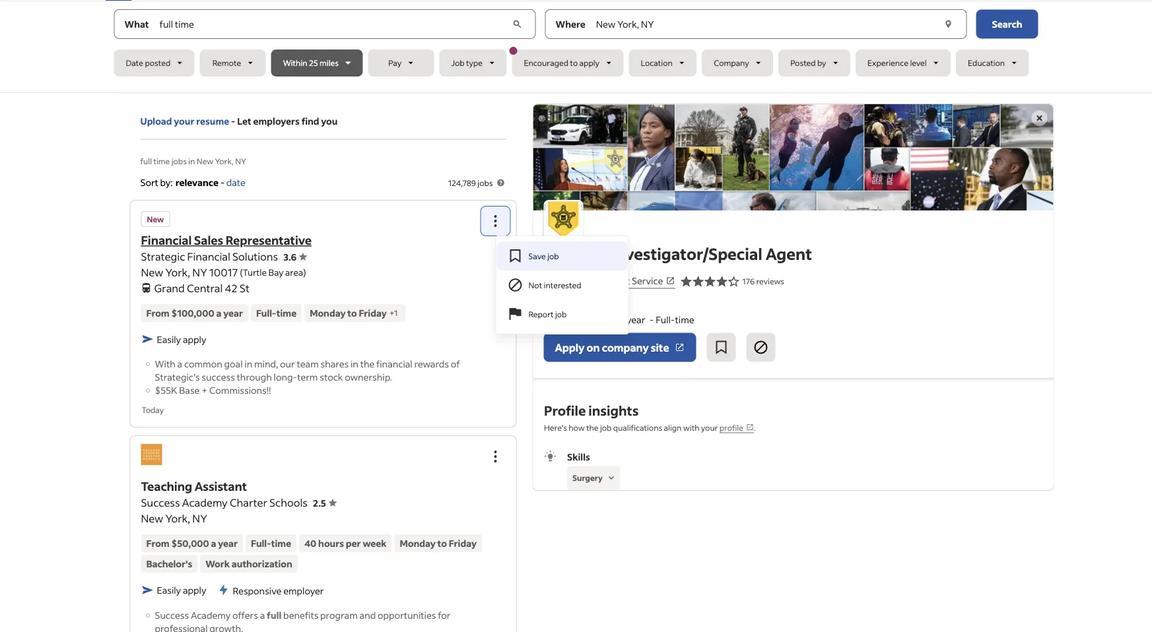 Task type: vqa. For each thing, say whether or not it's contained in the screenshot.
RESPONSIVE at left
yes



Task type: describe. For each thing, give the bounding box(es) containing it.
per
[[346, 538, 361, 550]]

bachelor's
[[146, 558, 192, 570]]

surgery
[[572, 473, 603, 483]]

qualifications
[[613, 422, 662, 433]]

grand
[[154, 282, 185, 295]]

1 horizontal spatial jobs
[[478, 178, 493, 188]]

a up work
[[211, 538, 216, 550]]

experience level
[[868, 58, 927, 68]]

company
[[714, 58, 750, 68]]

of
[[451, 358, 460, 370]]

124,789 jobs
[[448, 178, 493, 188]]

Where field
[[594, 10, 941, 39]]

central
[[187, 282, 223, 295]]

42
[[225, 282, 238, 295]]

ny for new york, ny 10017 ( turtle bay area )
[[192, 266, 207, 279]]

1 vertical spatial financial
[[187, 250, 230, 263]]

service
[[632, 275, 663, 287]]

date
[[126, 58, 143, 68]]

commissions!!
[[209, 384, 271, 396]]

1 easily apply from the top
[[157, 333, 206, 345]]

by:
[[160, 176, 173, 188]]

company button
[[702, 50, 774, 77]]

4 out of 5 stars. link to 176 company reviews (opens in a new tab) image
[[681, 274, 740, 290]]

solutions
[[233, 250, 278, 263]]

upload
[[140, 115, 172, 127]]

2 vertical spatial job
[[600, 422, 612, 433]]

today
[[142, 405, 164, 415]]

academy for offers
[[191, 610, 231, 622]]

new york, ny
[[141, 512, 207, 526]]

the inside with a common goal in mind, our team shares in the financial rewards of strategic's success through long-term stock ownership. $55k base + commissions!!
[[360, 358, 375, 370]]

date link
[[226, 176, 246, 188]]

profile insights
[[544, 402, 639, 419]]

and
[[360, 610, 376, 622]]

remote button
[[200, 50, 266, 77]]

What field
[[157, 10, 510, 39]]

interested
[[544, 280, 582, 290]]

- left let
[[231, 115, 235, 127]]

mind,
[[254, 358, 278, 370]]

investigator/special
[[611, 244, 763, 264]]

shares
[[321, 358, 349, 370]]

responsive
[[233, 585, 282, 597]]

rewards
[[414, 358, 449, 370]]

3.6 out of five stars rating image
[[283, 251, 307, 263]]

1 horizontal spatial full
[[267, 610, 282, 622]]

success for success academy offers a full
[[155, 610, 189, 622]]

year up company
[[627, 314, 646, 326]]

- right $52,921
[[579, 314, 583, 326]]

with
[[155, 358, 176, 370]]

clear element for what
[[511, 18, 524, 31]]

teaching assistant
[[141, 479, 247, 494]]

2 easily from the top
[[157, 585, 181, 597]]

pay button
[[368, 50, 434, 77]]

1 vertical spatial your
[[701, 422, 718, 433]]

full time jobs in new york, ny
[[140, 156, 246, 166]]

save job button
[[497, 242, 628, 271]]

monday to friday
[[400, 538, 477, 550]]

report
[[529, 309, 554, 319]]

ownership.
[[345, 371, 392, 383]]

apply on company site
[[555, 341, 669, 354]]

york, for new york, ny 10017 ( turtle bay area )
[[165, 266, 190, 279]]

a right $100,000
[[216, 307, 222, 319]]

friday for monday to friday
[[449, 538, 477, 550]]

hours
[[318, 538, 344, 550]]

ny for new york, ny
[[192, 512, 207, 526]]

full-time for charter
[[251, 538, 291, 550]]

full- up site
[[656, 314, 675, 326]]

grand central 42 st
[[154, 282, 250, 295]]

here's how the job qualifications align with your
[[544, 422, 719, 433]]

sort by: relevance - date
[[140, 176, 246, 188]]

you
[[321, 115, 338, 127]]

sort
[[140, 176, 158, 188]]

our
[[280, 358, 295, 370]]

clear element for where
[[942, 18, 955, 31]]

agent
[[766, 244, 812, 264]]

$52,921
[[544, 314, 577, 326]]

1 easily from the top
[[157, 333, 181, 345]]

academy for charter
[[182, 496, 228, 510]]

job for save job
[[548, 251, 559, 261]]

$55k
[[155, 384, 177, 396]]

a right '$111,157'
[[620, 314, 625, 326]]

miles
[[320, 58, 339, 68]]

pay
[[389, 58, 402, 68]]

(
[[240, 267, 243, 278]]

job type button
[[440, 50, 507, 77]]

missing qualification image
[[605, 472, 617, 484]]

help icon image
[[496, 178, 506, 188]]

charter
[[230, 496, 267, 510]]

search button
[[977, 10, 1039, 39]]

a right offers
[[260, 610, 265, 622]]

program
[[320, 610, 358, 622]]

close job details image
[[1032, 110, 1048, 126]]

posted by button
[[779, 50, 851, 77]]

2.5 out of five stars rating image
[[313, 498, 337, 510]]

what
[[125, 18, 149, 30]]

upload your resume - let employers find you
[[140, 115, 338, 127]]

not interested
[[529, 280, 582, 290]]

within 25 miles button
[[271, 50, 363, 77]]

st
[[240, 282, 250, 295]]

resume
[[196, 115, 229, 127]]

124,789
[[448, 178, 476, 188]]

$52,921 - $111,157 a year - full-time
[[544, 314, 695, 326]]

with
[[683, 422, 699, 433]]

+ inside with a common goal in mind, our team shares in the financial rewards of strategic's success through long-term stock ownership. $55k base + commissions!!
[[202, 384, 208, 396]]

relevance
[[175, 176, 219, 188]]

40 hours per week
[[305, 538, 387, 550]]

posted
[[791, 58, 816, 68]]

york, for new york, ny
[[165, 512, 190, 526]]

education
[[968, 58, 1005, 68]]

location button
[[629, 50, 697, 77]]

work authorization
[[206, 558, 292, 570]]

1 vertical spatial apply
[[183, 333, 206, 345]]

area
[[285, 267, 303, 278]]

job type
[[451, 58, 483, 68]]

$111,157
[[585, 314, 618, 326]]

apply inside "popup button"
[[580, 58, 600, 68]]

stock
[[320, 371, 343, 383]]

for
[[438, 610, 451, 622]]

financial sales representative group
[[481, 207, 629, 335]]

2 easily apply from the top
[[157, 585, 206, 597]]

+ inside monday to friday + 1
[[389, 308, 395, 318]]

goal
[[224, 358, 243, 370]]



Task type: locate. For each thing, give the bounding box(es) containing it.
176
[[743, 276, 755, 287]]

0 horizontal spatial friday
[[359, 307, 387, 319]]

$100,000
[[171, 307, 214, 319]]

the
[[360, 358, 375, 370], [586, 422, 598, 433]]

the right how at bottom
[[586, 422, 598, 433]]

year for strategic financial solutions
[[223, 307, 243, 319]]

0 horizontal spatial full
[[140, 156, 152, 166]]

job actions menu is collapsed image
[[488, 449, 504, 465]]

new for new york, ny
[[141, 512, 163, 526]]

easily up with
[[157, 333, 181, 345]]

responsive employer
[[233, 585, 324, 597]]

25
[[309, 58, 318, 68]]

in up "ownership."
[[351, 358, 359, 370]]

0 vertical spatial full
[[140, 156, 152, 166]]

representative
[[226, 233, 312, 248]]

0 vertical spatial easily apply
[[157, 333, 206, 345]]

employer
[[283, 585, 324, 597]]

secret
[[603, 275, 630, 287]]

date
[[226, 176, 246, 188]]

1 vertical spatial easily
[[157, 585, 181, 597]]

1 vertical spatial ny
[[192, 266, 207, 279]]

benefits program and opportunities for professional growth.
[[155, 610, 451, 633]]

easily apply down $100,000
[[157, 333, 206, 345]]

clear element
[[511, 18, 524, 31], [942, 18, 955, 31]]

1 horizontal spatial to
[[438, 538, 447, 550]]

sales
[[194, 233, 223, 248]]

clear image
[[511, 18, 524, 31], [942, 18, 955, 31]]

find
[[302, 115, 319, 127]]

york, up date link at the left of the page
[[215, 156, 234, 166]]

ny up grand central 42 st
[[192, 266, 207, 279]]

1 horizontal spatial monday
[[400, 538, 436, 550]]

report job button
[[497, 300, 628, 329]]

2 from from the top
[[146, 538, 170, 550]]

a inside with a common goal in mind, our team shares in the financial rewards of strategic's success through long-term stock ownership. $55k base + commissions!!
[[177, 358, 182, 370]]

posted
[[145, 58, 171, 68]]

apply down where
[[580, 58, 600, 68]]

1 horizontal spatial +
[[389, 308, 395, 318]]

from up bachelor's
[[146, 538, 170, 550]]

clear image left "search" at the right top
[[942, 18, 955, 31]]

3.6
[[283, 251, 297, 263]]

job right save
[[548, 251, 559, 261]]

0 vertical spatial success
[[141, 496, 180, 510]]

not interested image
[[753, 340, 769, 356]]

1 vertical spatial from
[[146, 538, 170, 550]]

to for encouraged to apply
[[570, 58, 578, 68]]

time
[[154, 156, 170, 166], [277, 307, 297, 319], [675, 314, 695, 326], [271, 538, 291, 550]]

time up authorization
[[271, 538, 291, 550]]

jobs left help icon
[[478, 178, 493, 188]]

full up sort
[[140, 156, 152, 166]]

job down insights
[[600, 422, 612, 433]]

clear element up 'encouraged'
[[511, 18, 524, 31]]

1 vertical spatial job
[[555, 309, 567, 319]]

2 horizontal spatial in
[[351, 358, 359, 370]]

1 vertical spatial success
[[155, 610, 189, 622]]

professional
[[155, 623, 208, 633]]

apply
[[555, 341, 585, 354]]

assistant
[[195, 479, 247, 494]]

success up professional
[[155, 610, 189, 622]]

clear image for what
[[511, 18, 524, 31]]

full-time down the 'bay'
[[256, 307, 297, 319]]

financial
[[377, 358, 413, 370]]

1 vertical spatial easily apply
[[157, 585, 206, 597]]

turtle
[[243, 267, 267, 278]]

friday for monday to friday + 1
[[359, 307, 387, 319]]

0 horizontal spatial the
[[360, 358, 375, 370]]

the up "ownership."
[[360, 358, 375, 370]]

.
[[754, 422, 756, 433]]

work
[[206, 558, 230, 570]]

0 vertical spatial apply
[[580, 58, 600, 68]]

success for success academy charter schools
[[141, 496, 180, 510]]

ny up from $50,000 a year
[[192, 512, 207, 526]]

new for new york, ny 10017 ( turtle bay area )
[[141, 266, 163, 279]]

united states secret service logo image
[[533, 104, 1054, 211], [544, 200, 584, 240]]

education button
[[956, 50, 1029, 77]]

0 vertical spatial easily
[[157, 333, 181, 345]]

0 horizontal spatial jobs
[[172, 156, 187, 166]]

0 horizontal spatial to
[[348, 307, 357, 319]]

financial up strategic
[[141, 233, 192, 248]]

new up relevance
[[197, 156, 213, 166]]

monday up 'shares' at the bottom left of the page
[[310, 307, 346, 319]]

2.5
[[313, 498, 326, 510]]

1 vertical spatial +
[[202, 384, 208, 396]]

success down teaching
[[141, 496, 180, 510]]

year down 42
[[223, 307, 243, 319]]

2 vertical spatial apply
[[183, 585, 206, 597]]

+ right base
[[202, 384, 208, 396]]

monday to friday + 1
[[310, 307, 398, 319]]

1
[[395, 308, 398, 318]]

1 vertical spatial academy
[[191, 610, 231, 622]]

experience level button
[[856, 50, 951, 77]]

- up site
[[650, 314, 654, 326]]

teaching assistant button
[[141, 479, 247, 494]]

full- up authorization
[[251, 538, 271, 550]]

jobs
[[172, 156, 187, 166], [478, 178, 493, 188]]

encouraged
[[524, 58, 569, 68]]

jobs up by:
[[172, 156, 187, 166]]

from down grand
[[146, 307, 170, 319]]

time up by:
[[154, 156, 170, 166]]

1 horizontal spatial clear image
[[942, 18, 955, 31]]

your right upload
[[174, 115, 194, 127]]

level
[[910, 58, 927, 68]]

2 horizontal spatial to
[[570, 58, 578, 68]]

10017
[[209, 266, 238, 279]]

type
[[466, 58, 483, 68]]

base
[[179, 384, 200, 396]]

here's
[[544, 422, 567, 433]]

0 horizontal spatial +
[[202, 384, 208, 396]]

1 clear image from the left
[[511, 18, 524, 31]]

upload your resume link
[[140, 114, 229, 128]]

employers
[[253, 115, 300, 127]]

1 vertical spatial friday
[[449, 538, 477, 550]]

states
[[574, 275, 601, 287]]

new down sort
[[147, 214, 164, 224]]

job for report job
[[555, 309, 567, 319]]

2 vertical spatial ny
[[192, 512, 207, 526]]

transit information image
[[141, 281, 152, 293]]

0 vertical spatial the
[[360, 358, 375, 370]]

1 horizontal spatial friday
[[449, 538, 477, 550]]

job inside 'report job' button
[[555, 309, 567, 319]]

1 vertical spatial full
[[267, 610, 282, 622]]

none search field containing what
[[114, 9, 1039, 82]]

clear image up 'encouraged'
[[511, 18, 524, 31]]

1 vertical spatial jobs
[[478, 178, 493, 188]]

0 horizontal spatial clear image
[[511, 18, 524, 31]]

search
[[992, 18, 1023, 30]]

0 horizontal spatial your
[[174, 115, 194, 127]]

profile
[[544, 402, 586, 419]]

apply up "success academy offers a full"
[[183, 585, 206, 597]]

in up through
[[245, 358, 252, 370]]

0 horizontal spatial in
[[188, 156, 195, 166]]

clear element left "search" at the right top
[[942, 18, 955, 31]]

profile
[[719, 422, 743, 433]]

0 vertical spatial friday
[[359, 307, 387, 319]]

+
[[389, 308, 395, 318], [202, 384, 208, 396]]

1 vertical spatial full-time
[[251, 538, 291, 550]]

0 vertical spatial to
[[570, 58, 578, 68]]

2 clear image from the left
[[942, 18, 955, 31]]

2 clear element from the left
[[942, 18, 955, 31]]

new for new
[[147, 214, 164, 224]]

full- for success academy charter schools
[[251, 538, 271, 550]]

0 vertical spatial your
[[174, 115, 194, 127]]

your right with
[[701, 422, 718, 433]]

job
[[451, 58, 465, 68]]

in up sort by: relevance - date
[[188, 156, 195, 166]]

full- for strategic financial solutions
[[256, 307, 277, 319]]

2 vertical spatial york,
[[165, 512, 190, 526]]

1 vertical spatial the
[[586, 422, 598, 433]]

bay
[[269, 267, 284, 278]]

to for monday to friday
[[438, 538, 447, 550]]

from for new york, ny
[[146, 538, 170, 550]]

save this job image
[[714, 340, 730, 356]]

time down 4 out of 5 stars. link to 176 company reviews (opens in a new tab) image
[[675, 314, 695, 326]]

0 vertical spatial academy
[[182, 496, 228, 510]]

1 clear element from the left
[[511, 18, 524, 31]]

1 vertical spatial to
[[348, 307, 357, 319]]

within
[[283, 58, 308, 68]]

to
[[570, 58, 578, 68], [348, 307, 357, 319], [438, 538, 447, 550]]

clear image for where
[[942, 18, 955, 31]]

1 from from the top
[[146, 307, 170, 319]]

0 horizontal spatial monday
[[310, 307, 346, 319]]

full-time for solutions
[[256, 307, 297, 319]]

None search field
[[114, 9, 1039, 82]]

full-time up authorization
[[251, 538, 291, 550]]

0 vertical spatial from
[[146, 307, 170, 319]]

success academy charter schools
[[141, 496, 308, 510]]

success academy offers a full
[[155, 610, 282, 622]]

york, up grand
[[165, 266, 190, 279]]

easily down bachelor's
[[157, 585, 181, 597]]

easily apply down bachelor's
[[157, 585, 206, 597]]

your
[[174, 115, 194, 127], [701, 422, 718, 433]]

a up strategic's
[[177, 358, 182, 370]]

to for monday to friday + 1
[[348, 307, 357, 319]]

full-
[[256, 307, 277, 319], [656, 314, 675, 326], [251, 538, 271, 550]]

posted by
[[791, 58, 827, 68]]

success
[[141, 496, 180, 510], [155, 610, 189, 622]]

york,
[[215, 156, 234, 166], [165, 266, 190, 279], [165, 512, 190, 526]]

1 horizontal spatial in
[[245, 358, 252, 370]]

financial down "sales"
[[187, 250, 230, 263]]

apply up common
[[183, 333, 206, 345]]

0 vertical spatial monday
[[310, 307, 346, 319]]

academy
[[182, 496, 228, 510], [191, 610, 231, 622]]

job inside the save job button
[[548, 251, 559, 261]]

common
[[184, 358, 222, 370]]

schools
[[269, 496, 308, 510]]

0 vertical spatial ny
[[235, 156, 246, 166]]

0 horizontal spatial clear element
[[511, 18, 524, 31]]

with a common goal in mind, our team shares in the financial rewards of strategic's success through long-term stock ownership. $55k base + commissions!!
[[155, 358, 460, 396]]

job actions image
[[488, 213, 504, 229]]

friday
[[359, 307, 387, 319], [449, 538, 477, 550]]

through
[[237, 371, 272, 383]]

time down area at the left top
[[277, 307, 297, 319]]

1 vertical spatial monday
[[400, 538, 436, 550]]

by
[[818, 58, 827, 68]]

academy up growth. on the left of page
[[191, 610, 231, 622]]

0 vertical spatial +
[[389, 308, 395, 318]]

save
[[529, 251, 546, 261]]

0 vertical spatial financial
[[141, 233, 192, 248]]

remote
[[213, 58, 241, 68]]

york, up $50,000
[[165, 512, 190, 526]]

0 vertical spatial jobs
[[172, 156, 187, 166]]

monday right the week
[[400, 538, 436, 550]]

within 25 miles
[[283, 58, 339, 68]]

1 vertical spatial york,
[[165, 266, 190, 279]]

new down teaching
[[141, 512, 163, 526]]

+ up financial
[[389, 308, 395, 318]]

year up work
[[218, 538, 238, 550]]

benefits
[[283, 610, 319, 622]]

1 horizontal spatial clear element
[[942, 18, 955, 31]]

monday for monday to friday
[[400, 538, 436, 550]]

0 vertical spatial full-time
[[256, 307, 297, 319]]

1 horizontal spatial your
[[701, 422, 718, 433]]

new up 'transit information' icon
[[141, 266, 163, 279]]

)
[[303, 267, 306, 278]]

- left date
[[220, 176, 225, 188]]

0 vertical spatial york,
[[215, 156, 234, 166]]

2 vertical spatial to
[[438, 538, 447, 550]]

to inside "popup button"
[[570, 58, 578, 68]]

1 horizontal spatial the
[[586, 422, 598, 433]]

job right 'report'
[[555, 309, 567, 319]]

academy down teaching assistant
[[182, 496, 228, 510]]

full- down the 'bay'
[[256, 307, 277, 319]]

united states secret service
[[544, 275, 663, 287]]

strategic's
[[155, 371, 200, 383]]

0 vertical spatial job
[[548, 251, 559, 261]]

opportunities
[[378, 610, 436, 622]]

not interested button
[[497, 271, 628, 300]]

full down responsive employer
[[267, 610, 282, 622]]

monday for monday to friday + 1
[[310, 307, 346, 319]]

ny up date link at the left of the page
[[235, 156, 246, 166]]

year for success academy charter schools
[[218, 538, 238, 550]]

from for new york, ny 10017
[[146, 307, 170, 319]]

teaching
[[141, 479, 192, 494]]



